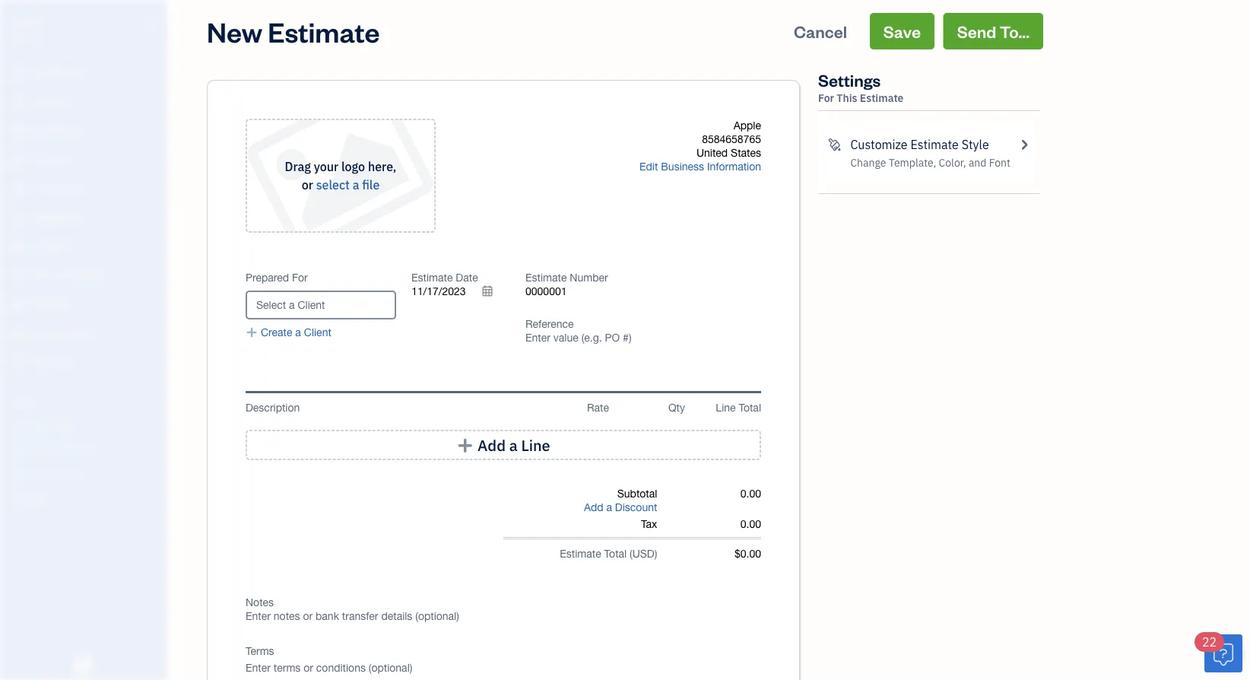 Task type: locate. For each thing, give the bounding box(es) containing it.
apple up owner
[[12, 13, 45, 29]]

discount
[[615, 501, 657, 513]]

1 0.00 from the top
[[741, 487, 761, 500]]

1 vertical spatial total
[[604, 547, 627, 560]]

apple 8584658765 united states edit business information
[[640, 119, 761, 173]]

total right qty
[[739, 401, 761, 414]]

create a client
[[261, 326, 332, 338]]

apple for apple owner
[[12, 13, 45, 29]]

notes
[[246, 596, 274, 609]]

0.00
[[741, 487, 761, 500], [741, 518, 761, 530]]

select
[[316, 177, 350, 193]]

a inside the subtotal add a discount tax
[[607, 501, 612, 513]]

1 horizontal spatial total
[[739, 401, 761, 414]]

estimate date
[[412, 271, 478, 284]]

0 vertical spatial 0.00
[[741, 487, 761, 500]]

Estimate date in MM/DD/YYYY format text field
[[412, 285, 503, 298]]

0 vertical spatial total
[[739, 401, 761, 414]]

prepared for
[[246, 271, 308, 284]]

settings
[[818, 69, 881, 91]]

states
[[731, 146, 761, 159]]

subtotal add a discount tax
[[584, 487, 657, 530]]

for right the prepared
[[292, 271, 308, 284]]

plus image
[[246, 326, 258, 339], [457, 437, 474, 453]]

estimate image
[[10, 124, 28, 139]]

invoice image
[[10, 153, 28, 168]]

plus image for create a client
[[246, 326, 258, 339]]

total left ( at the right of page
[[604, 547, 627, 560]]

owner
[[12, 30, 40, 43]]

send to... button
[[944, 13, 1044, 49]]

0 horizontal spatial line
[[521, 435, 550, 455]]

(
[[630, 547, 633, 560]]

bank connections image
[[11, 467, 163, 479]]

add
[[478, 435, 506, 455], [584, 501, 604, 513]]

1 horizontal spatial add
[[584, 501, 604, 513]]

this
[[837, 91, 858, 105]]

apple inside main element
[[12, 13, 45, 29]]

create a client button
[[246, 326, 332, 339]]

plus image for add a line
[[457, 437, 474, 453]]

0 vertical spatial line
[[716, 401, 736, 414]]

0 vertical spatial for
[[818, 91, 834, 105]]

qty
[[669, 401, 685, 414]]

for for prepared
[[292, 271, 308, 284]]

edit
[[640, 160, 658, 173]]

plus image left add a line
[[457, 437, 474, 453]]

drag your logo here , or select a file
[[285, 159, 397, 193]]

apple up 8584658765
[[734, 119, 761, 132]]

,
[[393, 159, 397, 175]]

business
[[661, 160, 704, 173]]

1 horizontal spatial apple
[[734, 119, 761, 132]]

apple inside apple 8584658765 united states edit business information
[[734, 119, 761, 132]]

1 vertical spatial add
[[584, 501, 604, 513]]

0 vertical spatial apple
[[12, 13, 45, 29]]

for for settings
[[818, 91, 834, 105]]

total
[[739, 401, 761, 414], [604, 547, 627, 560]]

0 horizontal spatial plus image
[[246, 326, 258, 339]]

0 horizontal spatial apple
[[12, 13, 45, 29]]

Enter an Estimate # text field
[[526, 285, 567, 298]]

add a discount button
[[584, 501, 657, 514]]

0 vertical spatial plus image
[[246, 326, 258, 339]]

2 0.00 from the top
[[741, 518, 761, 530]]

for left this
[[818, 91, 834, 105]]

1 vertical spatial plus image
[[457, 437, 474, 453]]

style
[[962, 137, 989, 153]]

for
[[818, 91, 834, 105], [292, 271, 308, 284]]

number
[[570, 271, 608, 284]]

plus image left create
[[246, 326, 258, 339]]

save
[[884, 20, 921, 42]]

client image
[[10, 95, 28, 110]]

apple
[[12, 13, 45, 29], [734, 119, 761, 132]]

1 horizontal spatial for
[[818, 91, 834, 105]]

money image
[[10, 297, 28, 313]]

Reference Number text field
[[526, 331, 633, 344]]

new
[[207, 13, 263, 49]]

0 horizontal spatial total
[[604, 547, 627, 560]]

apps image
[[11, 394, 163, 406]]

for inside the settings for this estimate
[[818, 91, 834, 105]]

or
[[302, 177, 313, 193]]

estimate
[[268, 13, 380, 49], [860, 91, 904, 105], [911, 137, 959, 153], [412, 271, 453, 284], [526, 271, 567, 284], [560, 547, 601, 560]]

1 vertical spatial apple
[[734, 119, 761, 132]]

line
[[716, 401, 736, 414], [521, 435, 550, 455]]

1 vertical spatial for
[[292, 271, 308, 284]]

and
[[969, 156, 987, 170]]

1 horizontal spatial plus image
[[457, 437, 474, 453]]

1 vertical spatial 0.00
[[741, 518, 761, 530]]

a
[[353, 177, 359, 193], [295, 326, 301, 338], [509, 435, 518, 455], [607, 501, 612, 513]]

a inside drag your logo here , or select a file
[[353, 177, 359, 193]]

main element
[[0, 0, 205, 680]]

plus image inside add a line button
[[457, 437, 474, 453]]

1 vertical spatial line
[[521, 435, 550, 455]]

0 vertical spatial add
[[478, 435, 506, 455]]

0 horizontal spatial add
[[478, 435, 506, 455]]

client
[[304, 326, 332, 338]]

file
[[362, 177, 380, 193]]

0 horizontal spatial for
[[292, 271, 308, 284]]



Task type: describe. For each thing, give the bounding box(es) containing it.
edit business information button
[[640, 160, 761, 173]]

freshbooks image
[[72, 656, 96, 674]]

date
[[456, 271, 478, 284]]

here
[[368, 159, 393, 175]]

apple for apple 8584658765 united states edit business information
[[734, 119, 761, 132]]

apple owner
[[12, 13, 45, 43]]

color,
[[939, 156, 966, 170]]

8584658765
[[702, 133, 761, 145]]

$0.00
[[735, 547, 761, 560]]

chevronright image
[[1017, 135, 1031, 154]]

dashboard image
[[10, 66, 28, 81]]

create
[[261, 326, 292, 338]]

line total
[[716, 401, 761, 414]]

22
[[1203, 634, 1217, 650]]

add a line button
[[246, 430, 761, 460]]

Client text field
[[247, 292, 395, 318]]

send to...
[[957, 20, 1030, 42]]

customize estimate style
[[851, 137, 989, 153]]

settings for this estimate
[[818, 69, 904, 105]]

cancel button
[[781, 13, 861, 49]]

new estimate
[[207, 13, 380, 49]]

add a line
[[478, 435, 550, 455]]

template,
[[889, 156, 937, 170]]

)
[[655, 547, 657, 560]]

estimate inside the settings for this estimate
[[860, 91, 904, 105]]

paintbrush image
[[828, 135, 842, 154]]

usd
[[633, 547, 655, 560]]

subtotal
[[617, 487, 657, 500]]

chart image
[[10, 326, 28, 342]]

rate
[[587, 401, 609, 414]]

total for estimate
[[604, 547, 627, 560]]

send
[[957, 20, 997, 42]]

font
[[989, 156, 1011, 170]]

total for line
[[739, 401, 761, 414]]

save button
[[870, 13, 935, 49]]

add inside button
[[478, 435, 506, 455]]

description
[[246, 401, 300, 414]]

line inside button
[[521, 435, 550, 455]]

project image
[[10, 240, 28, 255]]

resource center badge image
[[1205, 634, 1243, 672]]

1 horizontal spatial line
[[716, 401, 736, 414]]

customize
[[851, 137, 908, 153]]

united
[[697, 146, 728, 159]]

information
[[707, 160, 761, 173]]

add inside the subtotal add a discount tax
[[584, 501, 604, 513]]

reference
[[526, 318, 574, 330]]

tax
[[641, 518, 657, 530]]

prepared
[[246, 271, 289, 284]]

your
[[314, 159, 339, 175]]

team members image
[[11, 418, 163, 431]]

to...
[[1000, 20, 1030, 42]]

terms
[[246, 645, 274, 657]]

expense image
[[10, 211, 28, 226]]

change
[[851, 156, 887, 170]]

Terms text field
[[246, 661, 761, 675]]

cancel
[[794, 20, 847, 42]]

items and services image
[[11, 443, 163, 455]]

estimate total ( usd )
[[560, 547, 657, 560]]

logo
[[342, 159, 365, 175]]

settings image
[[11, 491, 163, 504]]

report image
[[10, 355, 28, 370]]

estimate number
[[526, 271, 608, 284]]

drag
[[285, 159, 311, 175]]

payment image
[[10, 182, 28, 197]]

timer image
[[10, 269, 28, 284]]

change template, color, and font
[[851, 156, 1011, 170]]

Notes text field
[[246, 609, 761, 623]]

22 button
[[1195, 632, 1243, 672]]



Task type: vqa. For each thing, say whether or not it's contained in the screenshot.
SELECT at the left
yes



